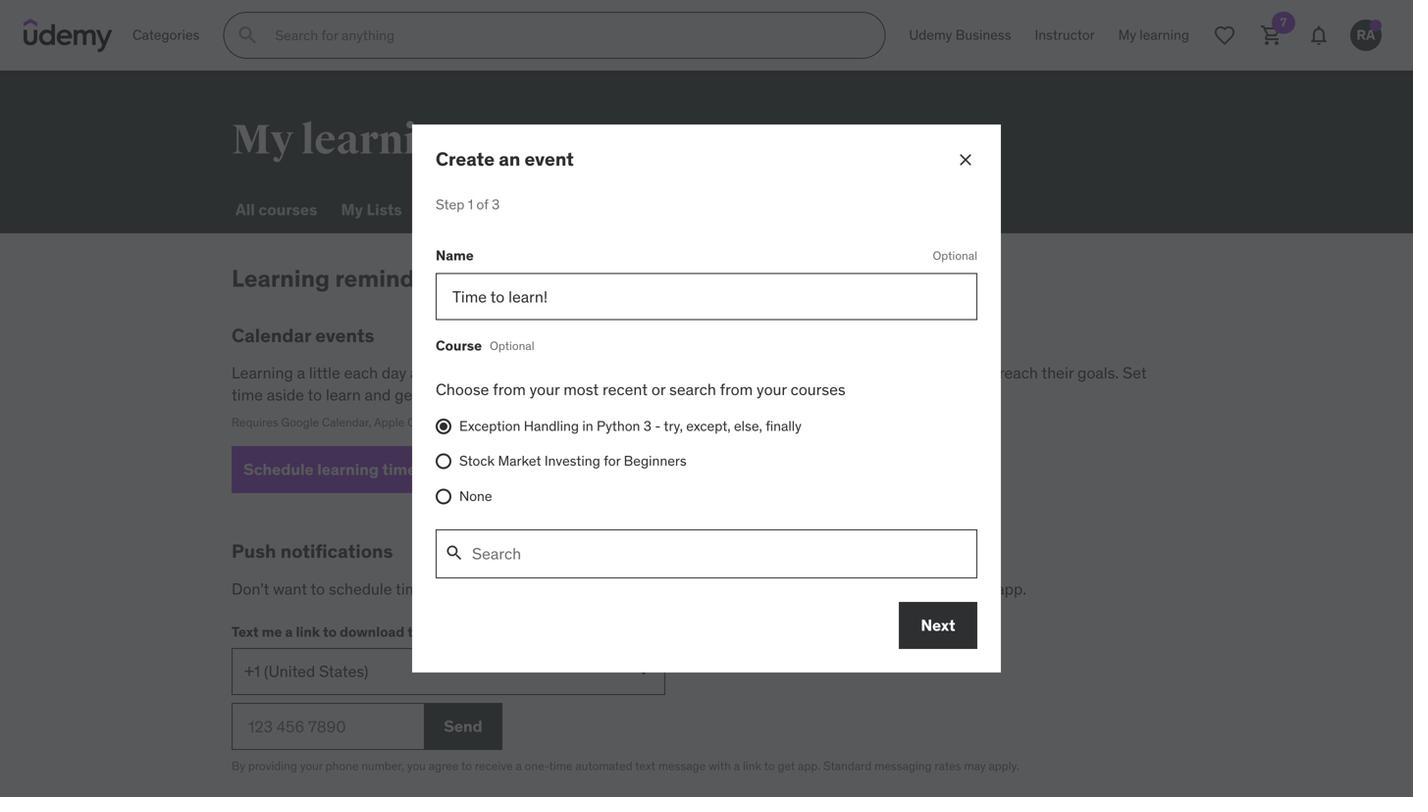 Task type: locate. For each thing, give the bounding box(es) containing it.
0 horizontal spatial get
[[395, 385, 418, 405]]

udemy
[[909, 26, 952, 44], [892, 580, 942, 600]]

the left the app
[[408, 624, 429, 641]]

my
[[232, 115, 294, 166], [341, 200, 363, 220]]

1 horizontal spatial get
[[673, 580, 696, 600]]

link
[[296, 624, 320, 641], [743, 759, 762, 775]]

step 1 of 3
[[436, 196, 500, 214]]

learning up lists
[[301, 115, 466, 166]]

0 vertical spatial learning
[[232, 264, 330, 293]]

to
[[981, 363, 995, 383], [308, 385, 322, 405], [311, 580, 325, 600], [655, 580, 669, 600], [323, 624, 337, 641], [461, 759, 472, 775], [764, 759, 775, 775]]

get left the standard at the bottom right
[[778, 759, 795, 775]]

reminders down lists
[[335, 264, 450, 293]]

1 vertical spatial my
[[341, 200, 363, 220]]

notifications up "schedule"
[[280, 540, 393, 564]]

1 vertical spatial the
[[408, 624, 429, 641]]

learning up the aside
[[232, 363, 293, 383]]

time inside learning a little each day adds up. research shows that students who make learning a habit are more likely to reach their goals. set time aside to learn and get reminders using your learning scheduler. requires google calendar, apple calendar, or outlook
[[232, 385, 263, 405]]

calendar, right apple
[[407, 415, 457, 430]]

receive
[[475, 759, 513, 775]]

stock
[[459, 453, 495, 470]]

0 vertical spatial notifications
[[280, 540, 393, 564]]

Search text field
[[472, 531, 977, 578]]

learning inside button
[[317, 460, 379, 480]]

small image
[[420, 461, 440, 480]]

app. right mobile
[[997, 580, 1027, 600]]

none
[[459, 488, 492, 505]]

schedule learning time button
[[232, 447, 452, 494]]

0 vertical spatial link
[[296, 624, 320, 641]]

udemy business
[[909, 26, 1012, 44]]

2 vertical spatial get
[[778, 759, 795, 775]]

courses right all
[[258, 200, 317, 220]]

next
[[921, 616, 956, 636]]

1 horizontal spatial courses
[[791, 380, 846, 400]]

0 vertical spatial udemy
[[909, 26, 952, 44]]

0 vertical spatial reminders
[[335, 264, 450, 293]]

0 vertical spatial or
[[652, 380, 666, 400]]

or inside "create an event" dialog
[[652, 380, 666, 400]]

optional inside course optional
[[490, 338, 535, 354]]

optional up the research
[[490, 338, 535, 354]]

2 horizontal spatial get
[[778, 759, 795, 775]]

one-
[[525, 759, 549, 775]]

-
[[655, 418, 661, 435]]

get
[[395, 385, 418, 405], [673, 580, 696, 600], [778, 759, 795, 775]]

automated
[[576, 759, 633, 775]]

their
[[1042, 363, 1074, 383]]

0 vertical spatial my
[[232, 115, 294, 166]]

time inside button
[[382, 460, 416, 480]]

1 learning from the top
[[232, 264, 330, 293]]

1 vertical spatial set
[[488, 580, 512, 600]]

choose
[[436, 380, 489, 400]]

1 vertical spatial udemy
[[892, 580, 942, 600]]

more
[[902, 363, 938, 383]]

phone
[[326, 759, 359, 775]]

reminders down up.
[[422, 385, 493, 405]]

udemy left business
[[909, 26, 952, 44]]

notifications right push
[[738, 580, 825, 600]]

number,
[[362, 759, 404, 775]]

1 horizontal spatial calendar,
[[407, 415, 457, 430]]

1 horizontal spatial notifications
[[738, 580, 825, 600]]

1 horizontal spatial set
[[1123, 363, 1147, 383]]

udemy image
[[24, 19, 113, 52]]

0 horizontal spatial or
[[460, 415, 470, 430]]

or left outlook
[[460, 415, 470, 430]]

your inside learning a little each day adds up. research shows that students who make learning a habit are more likely to reach their goals. set time aside to learn and get reminders using your learning scheduler. requires google calendar, apple calendar, or outlook
[[538, 385, 569, 405]]

1 vertical spatial 3
[[644, 418, 652, 435]]

up.
[[448, 363, 470, 383]]

0 vertical spatial 3
[[492, 196, 500, 214]]

1 vertical spatial or
[[460, 415, 470, 430]]

time left small icon
[[382, 460, 416, 480]]

learning inside learning a little each day adds up. research shows that students who make learning a habit are more likely to reach their goals. set time aside to learn and get reminders using your learning scheduler. requires google calendar, apple calendar, or outlook
[[232, 363, 293, 383]]

and
[[365, 385, 391, 405]]

course
[[436, 337, 482, 355]]

0 horizontal spatial calendar,
[[322, 415, 372, 430]]

or inside learning a little each day adds up. research shows that students who make learning a habit are more likely to reach their goals. set time aside to learn and get reminders using your learning scheduler. requires google calendar, apple calendar, or outlook
[[460, 415, 470, 430]]

reminders
[[335, 264, 450, 293], [422, 385, 493, 405]]

get inside learning a little each day adds up. research shows that students who make learning a habit are more likely to reach their goals. set time aside to learn and get reminders using your learning scheduler. requires google calendar, apple calendar, or outlook
[[395, 385, 418, 405]]

handling
[[524, 418, 579, 435]]

to right agree
[[461, 759, 472, 775]]

a right with
[[734, 759, 740, 775]]

calendar, down learn
[[322, 415, 372, 430]]

learning a little each day adds up. research shows that students who make learning a habit are more likely to reach their goals. set time aside to learn and get reminders using your learning scheduler. requires google calendar, apple calendar, or outlook
[[232, 363, 1147, 430]]

1 horizontal spatial my
[[341, 200, 363, 220]]

except,
[[686, 418, 731, 435]]

using
[[497, 385, 535, 405]]

time left blocks?
[[396, 580, 427, 600]]

2 learning from the top
[[232, 363, 293, 383]]

apple
[[374, 415, 405, 430]]

0 vertical spatial optional
[[933, 248, 978, 263]]

reminders inside learning a little each day adds up. research shows that students who make learning a habit are more likely to reach their goals. set time aside to learn and get reminders using your learning scheduler. requires google calendar, apple calendar, or outlook
[[422, 385, 493, 405]]

your down the shows
[[538, 385, 569, 405]]

the left mobile
[[865, 580, 888, 600]]

0 horizontal spatial optional
[[490, 338, 535, 354]]

the
[[865, 580, 888, 600], [408, 624, 429, 641]]

optional
[[933, 248, 978, 263], [490, 338, 535, 354]]

0 horizontal spatial link
[[296, 624, 320, 641]]

create
[[436, 147, 495, 171]]

link right with
[[743, 759, 762, 775]]

may
[[964, 759, 986, 775]]

my lists link
[[337, 186, 406, 234]]

1 horizontal spatial or
[[652, 380, 666, 400]]

get left push
[[673, 580, 696, 600]]

wishlist link
[[422, 186, 491, 234]]

1
[[468, 196, 473, 214]]

1 calendar, from the left
[[322, 415, 372, 430]]

push notifications
[[232, 540, 393, 564]]

0 vertical spatial app.
[[997, 580, 1027, 600]]

0 vertical spatial get
[[395, 385, 418, 405]]

students
[[623, 363, 685, 383]]

optional down the close modal image at the right of the page
[[933, 248, 978, 263]]

0 vertical spatial set
[[1123, 363, 1147, 383]]

0 horizontal spatial 3
[[492, 196, 500, 214]]

1 vertical spatial optional
[[490, 338, 535, 354]]

courses inside "create an event" dialog
[[791, 380, 846, 400]]

beginners
[[624, 453, 687, 470]]

1 horizontal spatial optional
[[933, 248, 978, 263]]

your up finally
[[757, 380, 787, 400]]

learning down apple
[[317, 460, 379, 480]]

send button
[[424, 704, 503, 751]]

exception handling in python 3 - try, except, else, finally
[[459, 418, 802, 435]]

get down day
[[395, 385, 418, 405]]

learning right make
[[764, 363, 820, 383]]

0 horizontal spatial my
[[232, 115, 294, 166]]

each
[[344, 363, 378, 383]]

your
[[530, 380, 560, 400], [757, 380, 787, 400], [538, 385, 569, 405], [300, 759, 323, 775]]

to left download
[[323, 624, 337, 641]]

1 vertical spatial app.
[[798, 759, 821, 775]]

stock market investing for beginners
[[459, 453, 687, 470]]

0 horizontal spatial notifications
[[280, 540, 393, 564]]

0 horizontal spatial app.
[[798, 759, 821, 775]]

shows
[[543, 363, 587, 383]]

app. left the standard at the bottom right
[[798, 759, 821, 775]]

download
[[340, 624, 405, 641]]

your left phone
[[300, 759, 323, 775]]

1 horizontal spatial the
[[865, 580, 888, 600]]

push
[[232, 540, 276, 564]]

set right blocks?
[[488, 580, 512, 600]]

1 vertical spatial learning
[[232, 363, 293, 383]]

notifications
[[280, 540, 393, 564], [738, 580, 825, 600]]

1 vertical spatial link
[[743, 759, 762, 775]]

1 horizontal spatial 3
[[644, 418, 652, 435]]

learning
[[232, 264, 330, 293], [232, 363, 293, 383]]

3 left -
[[644, 418, 652, 435]]

courses up finally
[[791, 380, 846, 400]]

time up requires
[[232, 385, 263, 405]]

messaging
[[875, 759, 932, 775]]

1 vertical spatial courses
[[791, 380, 846, 400]]

schedule learning time
[[243, 460, 416, 480]]

my left lists
[[341, 200, 363, 220]]

0 horizontal spatial the
[[408, 624, 429, 641]]

scheduler.
[[633, 385, 705, 405]]

or right the recent
[[652, 380, 666, 400]]

0 vertical spatial courses
[[258, 200, 317, 220]]

set right goals.
[[1123, 363, 1147, 383]]

learning
[[301, 115, 466, 166], [764, 363, 820, 383], [572, 385, 629, 405], [317, 460, 379, 480], [528, 580, 585, 600]]

3 right of
[[492, 196, 500, 214]]

an
[[499, 147, 520, 171]]

my up all courses
[[232, 115, 294, 166]]

1 vertical spatial reminders
[[422, 385, 493, 405]]

apply.
[[989, 759, 1020, 775]]

a right me
[[285, 624, 293, 641]]

learning up calendar
[[232, 264, 330, 293]]

udemy up next
[[892, 580, 942, 600]]

research
[[474, 363, 539, 383]]

1 vertical spatial get
[[673, 580, 696, 600]]

link right me
[[296, 624, 320, 641]]

all courses
[[236, 200, 317, 220]]

submit search image
[[236, 24, 259, 47]]

a
[[297, 363, 305, 383], [824, 363, 833, 383], [516, 580, 524, 600], [285, 624, 293, 641], [516, 759, 522, 775], [734, 759, 740, 775]]

all courses link
[[232, 186, 321, 234]]



Task type: vqa. For each thing, say whether or not it's contained in the screenshot.
leftmost our
no



Task type: describe. For each thing, give the bounding box(es) containing it.
learning left reminder
[[528, 580, 585, 600]]

text me a link to download the app
[[232, 624, 457, 641]]

Time to learn! text field
[[436, 274, 978, 321]]

next button
[[899, 603, 978, 650]]

my lists
[[341, 200, 402, 220]]

try,
[[664, 418, 683, 435]]

with
[[709, 759, 731, 775]]

requires
[[232, 415, 278, 430]]

to right reminder
[[655, 580, 669, 600]]

to right the likely
[[981, 363, 995, 383]]

outlook
[[473, 415, 515, 430]]

for
[[604, 453, 621, 470]]

exception
[[459, 418, 521, 435]]

standard
[[824, 759, 872, 775]]

2 horizontal spatial from
[[829, 580, 862, 600]]

don't
[[232, 580, 269, 600]]

little
[[309, 363, 340, 383]]

choose from your most recent or search from your courses
[[436, 380, 846, 400]]

reach
[[999, 363, 1038, 383]]

who
[[688, 363, 718, 383]]

goals.
[[1078, 363, 1119, 383]]

your left most
[[530, 380, 560, 400]]

send
[[444, 717, 483, 737]]

don't want to schedule time blocks? set a learning reminder to get push notifications from the udemy mobile app.
[[232, 580, 1027, 600]]

are
[[876, 363, 898, 383]]

aside
[[267, 385, 304, 405]]

1 horizontal spatial from
[[720, 380, 753, 400]]

agree
[[429, 759, 459, 775]]

that
[[591, 363, 619, 383]]

python
[[597, 418, 640, 435]]

else,
[[734, 418, 763, 435]]

to down little
[[308, 385, 322, 405]]

a right blocks?
[[516, 580, 524, 600]]

calendar events
[[232, 324, 374, 347]]

a left little
[[297, 363, 305, 383]]

business
[[956, 26, 1012, 44]]

course optional
[[436, 337, 535, 355]]

calendar
[[232, 324, 311, 347]]

investing
[[545, 453, 600, 470]]

123 456 7890 text field
[[232, 704, 424, 751]]

recent
[[603, 380, 648, 400]]

2 calendar, from the left
[[407, 415, 457, 430]]

create an event
[[436, 147, 574, 171]]

text
[[635, 759, 656, 775]]

learning reminders
[[232, 264, 450, 293]]

message
[[658, 759, 706, 775]]

to right with
[[764, 759, 775, 775]]

time left automated
[[549, 759, 573, 775]]

providing
[[248, 759, 297, 775]]

step
[[436, 196, 465, 214]]

search
[[669, 380, 716, 400]]

app
[[432, 624, 457, 641]]

push
[[700, 580, 735, 600]]

text
[[232, 624, 259, 641]]

by providing your phone number, you agree to receive a one-time automated text message with a link to get app. standard messaging rates may apply.
[[232, 759, 1020, 775]]

my learning
[[232, 115, 466, 166]]

1 vertical spatial notifications
[[738, 580, 825, 600]]

google
[[281, 415, 319, 430]]

finally
[[766, 418, 802, 435]]

instructor link
[[1023, 12, 1107, 59]]

wishlist
[[426, 200, 487, 220]]

by
[[232, 759, 245, 775]]

a left one-
[[516, 759, 522, 775]]

me
[[262, 624, 282, 641]]

small image
[[445, 544, 464, 563]]

learning for learning a little each day adds up. research shows that students who make learning a habit are more likely to reach their goals. set time aside to learn and get reminders using your learning scheduler. requires google calendar, apple calendar, or outlook
[[232, 363, 293, 383]]

my for my lists
[[341, 200, 363, 220]]

lists
[[367, 200, 402, 220]]

1 horizontal spatial app.
[[997, 580, 1027, 600]]

close modal image
[[956, 150, 976, 170]]

0 horizontal spatial set
[[488, 580, 512, 600]]

learning down that
[[572, 385, 629, 405]]

1 horizontal spatial link
[[743, 759, 762, 775]]

events
[[315, 324, 374, 347]]

0 vertical spatial the
[[865, 580, 888, 600]]

make
[[721, 363, 760, 383]]

set inside learning a little each day adds up. research shows that students who make learning a habit are more likely to reach their goals. set time aside to learn and get reminders using your learning scheduler. requires google calendar, apple calendar, or outlook
[[1123, 363, 1147, 383]]

all
[[236, 200, 255, 220]]

blocks?
[[431, 580, 484, 600]]

learn
[[326, 385, 361, 405]]

a left 'habit'
[[824, 363, 833, 383]]

to right want
[[311, 580, 325, 600]]

mobile
[[945, 580, 993, 600]]

habit
[[836, 363, 872, 383]]

likely
[[942, 363, 978, 383]]

udemy business link
[[897, 12, 1023, 59]]

0 horizontal spatial courses
[[258, 200, 317, 220]]

in
[[582, 418, 594, 435]]

udemy inside "link"
[[909, 26, 952, 44]]

my for my learning
[[232, 115, 294, 166]]

reminder
[[589, 580, 652, 600]]

create an event dialog
[[412, 125, 1001, 673]]

day
[[382, 363, 407, 383]]

learning for learning reminders
[[232, 264, 330, 293]]

instructor
[[1035, 26, 1095, 44]]

schedule
[[329, 580, 392, 600]]

of
[[477, 196, 489, 214]]

most
[[564, 380, 599, 400]]

rates
[[935, 759, 961, 775]]

adds
[[410, 363, 444, 383]]

0 horizontal spatial from
[[493, 380, 526, 400]]

market
[[498, 453, 541, 470]]



